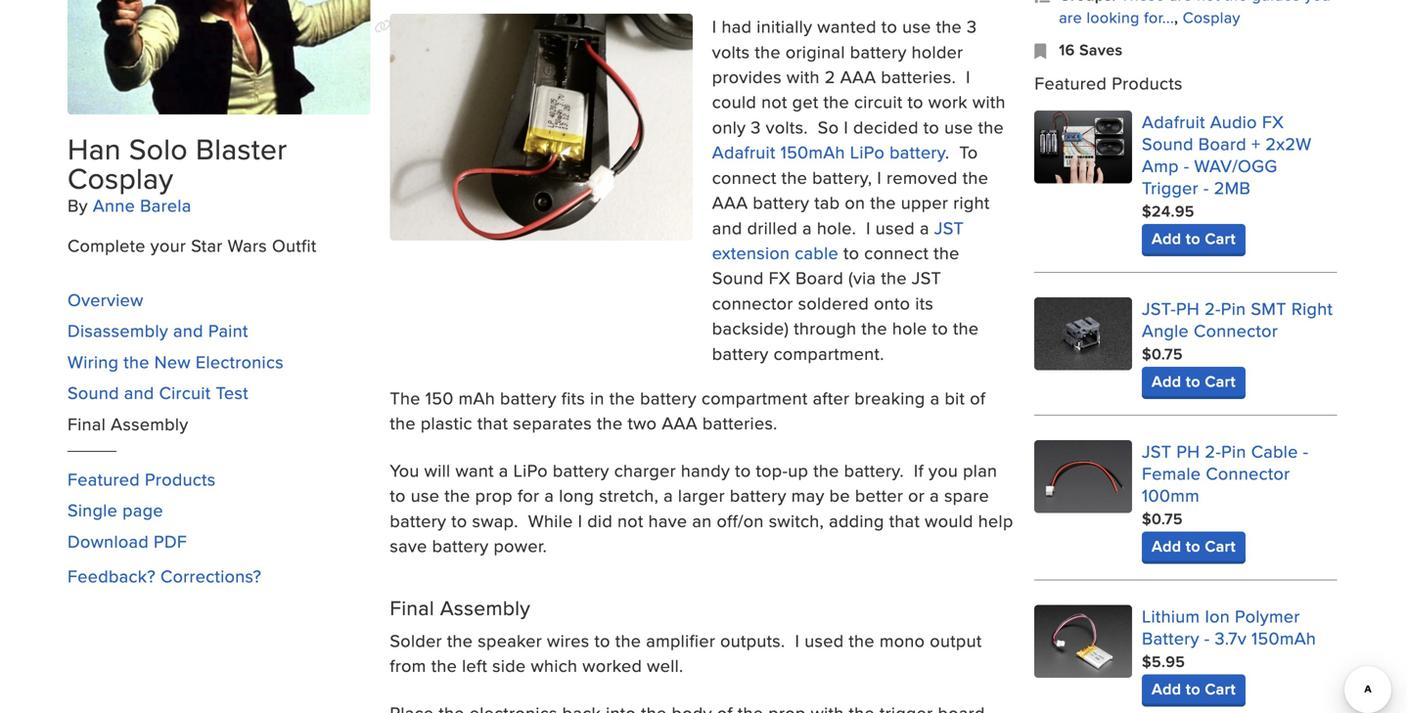 Task type: vqa. For each thing, say whether or not it's contained in the screenshot.
Stock
no



Task type: describe. For each thing, give the bounding box(es) containing it.
up
[[788, 458, 809, 483]]

.
[[945, 140, 950, 165]]

components_20141207_173447.jpg image
[[390, 14, 693, 241]]

to right wanted
[[882, 14, 898, 39]]

cart inside jst-ph 2-pin smt right angle connector $0.75 add to cart
[[1205, 370, 1236, 393]]

only
[[712, 114, 746, 139]]

anne
[[93, 193, 135, 218]]

jst-ph 2-pin smt right angle connector $0.75 add to cart
[[1142, 296, 1333, 393]]

polymer
[[1235, 604, 1300, 629]]

sound inside the overview disassembly and paint wiring the new electronics sound and circuit test final assembly
[[68, 380, 119, 405]]

- inside lithium ion polymer battery - 3.7v 150mah $5.95 add to cart
[[1204, 626, 1210, 651]]

i had initially wanted to use the 3 volts the original battery holder provides with 2 aaa batteries.  i could not get the circuit to work with only 3 volts.  so i decided to use the adafruit 150mah lipo battery
[[712, 14, 1006, 165]]

provides
[[712, 64, 782, 89]]

16
[[1059, 38, 1075, 61]]

to inside final assembly solder the speaker wires to the amplifier outputs.  i used the mono output from the left side which worked well.
[[595, 628, 610, 653]]

used inside final assembly solder the speaker wires to the amplifier outputs.  i used the mono output from the left side which worked well.
[[805, 628, 844, 653]]

had
[[722, 14, 752, 39]]

to left work
[[908, 89, 924, 114]]

connect for aaa
[[712, 165, 777, 190]]

fits
[[562, 386, 585, 411]]

2
[[825, 64, 836, 89]]

side
[[492, 653, 526, 678]]

complete
[[68, 233, 146, 258]]

blaster
[[196, 128, 287, 170]]

by
[[68, 193, 88, 218]]

not inside you will want a lipo battery charger handy to top-up the battery.  if you plan to use the prop for a long stretch, a larger battery may be better or a spare battery to swap.  while i did not have an off/on switch, adding that would help save battery power.
[[618, 508, 644, 533]]

decided
[[853, 114, 919, 139]]

add to cart link for -
[[1142, 224, 1246, 253]]

speaker
[[478, 628, 542, 653]]

to down you
[[390, 483, 406, 508]]

circuit
[[159, 380, 211, 405]]

solder
[[390, 628, 442, 653]]

i left had
[[712, 14, 717, 39]]

that inside you will want a lipo battery charger handy to top-up the battery.  if you plan to use the prop for a long stretch, a larger battery may be better or a spare battery to swap.  while i did not have an off/on switch, adding that would help save battery power.
[[889, 508, 920, 533]]

you inside you will want a lipo battery charger handy to top-up the battery.  if you plan to use the prop for a long stretch, a larger battery may be better or a spare battery to swap.  while i did not have an off/on switch, adding that would help save battery power.
[[929, 458, 958, 483]]

volts
[[712, 39, 750, 64]]

download
[[68, 529, 149, 554]]

volts.
[[766, 114, 808, 139]]

feedback? corrections?
[[68, 564, 261, 589]]

ph for angle
[[1176, 296, 1200, 321]]

pdf
[[154, 529, 187, 554]]

fx inside the adafruit audio fx sound board + 2x2w amp - wav/ogg trigger - 2mb $24.95 add to cart
[[1262, 109, 1284, 134]]

aaa inside the 150 mah battery fits in the battery compartment after breaking a bit of the plastic that separates the two aaa batteries.
[[662, 411, 698, 436]]

mah
[[459, 386, 495, 411]]

the inside the overview disassembly and paint wiring the new electronics sound and circuit test final assembly
[[124, 349, 149, 374]]

feedback?
[[68, 564, 156, 589]]

connector for cable
[[1206, 461, 1290, 486]]

solo
[[129, 128, 188, 170]]

groups image
[[1035, 0, 1049, 29]]

connect for the
[[864, 240, 929, 265]]

test
[[216, 380, 248, 405]]

be
[[830, 483, 850, 508]]

add inside jst ph 2-pin cable - female connector 100mm $0.75 add to cart
[[1152, 535, 1182, 558]]

tab
[[814, 190, 840, 215]]

disassembly
[[68, 318, 168, 343]]

long
[[559, 483, 594, 508]]

cart inside jst ph 2-pin cable - female connector 100mm $0.75 add to cart
[[1205, 535, 1236, 558]]

corrections?
[[161, 564, 261, 589]]

1 vertical spatial and
[[173, 318, 203, 343]]

ph for female
[[1177, 439, 1200, 464]]

may
[[791, 483, 825, 508]]

jst-ph 2-pin smt right angle connector image
[[1035, 297, 1132, 371]]

150
[[426, 386, 454, 411]]

adafruit inside the adafruit audio fx sound board + 2x2w amp - wav/ogg trigger - 2mb $24.95 add to cart
[[1142, 109, 1206, 134]]

lipo inside i had initially wanted to use the 3 volts the original battery holder provides with 2 aaa batteries.  i could not get the circuit to work with only 3 volts.  so i decided to use the adafruit 150mah lipo battery
[[850, 140, 885, 165]]

favorites count image
[[1035, 38, 1049, 61]]

$5.95
[[1142, 650, 1185, 673]]

the 150 mah battery fits in the battery compartment after breaking a bit of the plastic that separates the two aaa batteries.
[[390, 386, 986, 436]]

0 horizontal spatial and
[[124, 380, 154, 405]]

top view shot of a red and black jst ph 2-pin cable to female connector - 100mm. image
[[1035, 440, 1132, 513]]

saves
[[1080, 38, 1123, 61]]

soldered
[[798, 291, 869, 315]]

final inside final assembly solder the speaker wires to the amplifier outputs.  i used the mono output from the left side which worked well.
[[390, 593, 434, 623]]

add inside the adafruit audio fx sound board + 2x2w amp - wav/ogg trigger - 2mb $24.95 add to cart
[[1152, 227, 1182, 250]]

handy
[[681, 458, 730, 483]]

1 vertical spatial with
[[973, 89, 1006, 114]]

top-
[[756, 458, 788, 483]]

2x2w
[[1266, 131, 1312, 156]]

connector
[[712, 291, 793, 315]]

jst for jst extension cable
[[934, 215, 964, 240]]

for...
[[1144, 6, 1174, 28]]

featured for featured products single page download pdf
[[68, 467, 140, 492]]

wav/ogg
[[1194, 153, 1278, 178]]

150mah inside i had initially wanted to use the 3 volts the original battery holder provides with 2 aaa batteries.  i could not get the circuit to work with only 3 volts.  so i decided to use the adafruit 150mah lipo battery
[[781, 140, 845, 165]]

cosplay inside han solo blaster cosplay by anne barela
[[68, 157, 174, 199]]

featured products single page download pdf
[[68, 467, 216, 554]]

jst ph 2-pin cable - female connector 100mm $0.75 add to cart
[[1142, 439, 1309, 558]]

battery up long
[[553, 458, 609, 483]]

prop
[[475, 483, 513, 508]]

holder
[[912, 39, 963, 64]]

1 vertical spatial use
[[944, 114, 973, 139]]

jst ph 2-pin cable - female connector 100mm link
[[1142, 439, 1309, 508]]

spare
[[944, 483, 989, 508]]

have
[[648, 508, 687, 533]]

a up prop
[[499, 458, 509, 483]]

amplifier
[[646, 628, 716, 653]]

0 vertical spatial 3
[[967, 14, 977, 39]]

get
[[792, 89, 819, 114]]

- right amp
[[1184, 153, 1190, 178]]

to down work
[[924, 114, 940, 139]]

i inside you will want a lipo battery charger handy to top-up the battery.  if you plan to use the prop for a long stretch, a larger battery may be better or a spare battery to swap.  while i did not have an off/on switch, adding that would help save battery power.
[[578, 508, 583, 533]]

smt
[[1251, 296, 1287, 321]]

for
[[518, 483, 540, 508]]

would
[[925, 508, 974, 533]]

separates
[[513, 411, 592, 436]]

guide favorites count element
[[1035, 38, 1337, 61]]

1 horizontal spatial are
[[1169, 0, 1193, 6]]

battery inside .  to connect the battery, i removed the aaa battery tab on the upper right and drilled a hole.  i used a
[[753, 190, 810, 215]]

feedback? corrections? link
[[68, 564, 261, 589]]

used inside .  to connect the battery, i removed the aaa battery tab on the upper right and drilled a hole.  i used a
[[876, 215, 915, 240]]

outputs.
[[720, 628, 785, 653]]

plastic
[[421, 411, 473, 436]]

$0.75 inside jst-ph 2-pin smt right angle connector $0.75 add to cart
[[1142, 342, 1183, 365]]

battery up save
[[390, 508, 446, 533]]

not inside these are not the guides you are looking for...
[[1197, 0, 1220, 6]]

looking
[[1087, 6, 1140, 28]]

overview
[[68, 287, 144, 312]]

jst for jst ph 2-pin cable - female connector 100mm $0.75 add to cart
[[1142, 439, 1172, 464]]

a up cable
[[803, 215, 812, 240]]

- left 2mb
[[1204, 175, 1209, 200]]

battery inside to connect the sound fx board (via the jst connector soldered onto its backside) through the hole to the battery compartment.
[[712, 341, 769, 366]]

pin for smt
[[1221, 296, 1246, 321]]

these
[[1121, 0, 1165, 6]]

guide tagline element
[[68, 233, 370, 258]]

jst extension cable link
[[712, 215, 964, 265]]

final assembly solder the speaker wires to the amplifier outputs.  i used the mono output from the left side which worked well.
[[390, 593, 982, 678]]

assembly inside the overview disassembly and paint wiring the new electronics sound and circuit test final assembly
[[111, 411, 188, 436]]

0 horizontal spatial 3
[[751, 114, 761, 139]]

$0.75 inside jst ph 2-pin cable - female connector 100mm $0.75 add to cart
[[1142, 507, 1183, 530]]

featured products for guide region
[[1035, 71, 1337, 713]]

battery up two
[[640, 386, 697, 411]]

guide information element
[[68, 0, 370, 258]]

adafruit audio fx sound board + 2x2w amp - wav/ogg trigger - 2mb link
[[1142, 109, 1312, 200]]

to inside lithium ion polymer battery - 3.7v 150mah $5.95 add to cart
[[1186, 678, 1201, 701]]

100mm
[[1142, 483, 1200, 508]]

to left the top-
[[735, 458, 751, 483]]

a right for at the bottom left of the page
[[544, 483, 554, 508]]

150mah inside lithium ion polymer battery - 3.7v 150mah $5.95 add to cart
[[1252, 626, 1317, 651]]

wanted
[[817, 14, 877, 39]]

drilled
[[747, 215, 798, 240]]

battery,
[[812, 165, 872, 190]]



Task type: locate. For each thing, give the bounding box(es) containing it.
2- right female
[[1205, 439, 1221, 464]]

ph inside jst ph 2-pin cable - female connector 100mm $0.75 add to cart
[[1177, 439, 1200, 464]]

0 horizontal spatial featured
[[68, 467, 140, 492]]

jst inside jst ph 2-pin cable - female connector 100mm $0.75 add to cart
[[1142, 439, 1172, 464]]

i right battery,
[[877, 165, 882, 190]]

2 cart from the top
[[1205, 370, 1236, 393]]

2 2- from the top
[[1205, 439, 1221, 464]]

that inside the 150 mah battery fits in the battery compartment after breaking a bit of the plastic that separates the two aaa batteries.
[[477, 411, 508, 436]]

2 vertical spatial not
[[618, 508, 644, 533]]

guide groups element
[[1035, 0, 1337, 29]]

150mah down volts.
[[781, 140, 845, 165]]

0 horizontal spatial batteries.
[[703, 411, 778, 436]]

you up spare at the right bottom of page
[[929, 458, 958, 483]]

2 add from the top
[[1152, 370, 1182, 393]]

connector inside jst ph 2-pin cable - female connector 100mm $0.75 add to cart
[[1206, 461, 1290, 486]]

2- inside jst ph 2-pin cable - female connector 100mm $0.75 add to cart
[[1205, 439, 1221, 464]]

0 horizontal spatial with
[[787, 64, 820, 89]]

a right or
[[930, 483, 939, 508]]

adafruit inside i had initially wanted to use the 3 volts the original battery holder provides with 2 aaa batteries.  i could not get the circuit to work with only 3 volts.  so i decided to use the adafruit 150mah lipo battery
[[712, 140, 776, 165]]

aaa up drilled
[[712, 190, 748, 215]]

right
[[1292, 296, 1333, 321]]

overview disassembly and paint wiring the new electronics sound and circuit test final assembly
[[68, 287, 284, 436]]

1 horizontal spatial products
[[1112, 71, 1183, 96]]

final inside the overview disassembly and paint wiring the new electronics sound and circuit test final assembly
[[68, 411, 106, 436]]

0 vertical spatial cosplay
[[1183, 6, 1241, 28]]

trigger
[[1142, 175, 1199, 200]]

add to cart link down 100mm
[[1142, 532, 1246, 561]]

larger
[[678, 483, 725, 508]]

add to cart link for cart
[[1142, 367, 1246, 396]]

to up worked
[[595, 628, 610, 653]]

3.7v
[[1215, 626, 1247, 651]]

anne barela link
[[93, 193, 191, 218]]

lipo inside you will want a lipo battery charger handy to top-up the battery.  if you plan to use the prop for a long stretch, a larger battery may be better or a spare battery to swap.  while i did not have an off/on switch, adding that would help save battery power.
[[513, 458, 548, 483]]

0 vertical spatial with
[[787, 64, 820, 89]]

wiring the new electronics link
[[68, 349, 284, 374]]

connect inside .  to connect the battery, i removed the aaa battery tab on the upper right and drilled a hole.  i used a
[[712, 165, 777, 190]]

add to cart link down $5.95 at bottom right
[[1142, 675, 1246, 704]]

ph left smt
[[1176, 296, 1200, 321]]

0 horizontal spatial final
[[68, 411, 106, 436]]

1 vertical spatial cosplay
[[68, 157, 174, 199]]

jst down right
[[934, 215, 964, 240]]

connector right female
[[1206, 461, 1290, 486]]

you right guides
[[1305, 0, 1331, 6]]

0 vertical spatial sound
[[1142, 131, 1194, 156]]

to inside jst-ph 2-pin smt right angle connector $0.75 add to cart
[[1186, 370, 1201, 393]]

its
[[915, 291, 934, 315]]

0 horizontal spatial aaa
[[662, 411, 698, 436]]

add down 100mm
[[1152, 535, 1182, 558]]

connector inside jst-ph 2-pin smt right angle connector $0.75 add to cart
[[1194, 318, 1278, 343]]

lipo up for at the bottom left of the page
[[513, 458, 548, 483]]

upper
[[901, 190, 949, 215]]

0 vertical spatial final
[[68, 411, 106, 436]]

han solo blaster cosplay by anne barela
[[68, 128, 287, 218]]

0 vertical spatial $0.75
[[1142, 342, 1183, 365]]

0 vertical spatial featured
[[1035, 71, 1107, 96]]

adding
[[829, 508, 884, 533]]

compartment.
[[774, 341, 884, 366]]

sound down wiring
[[68, 380, 119, 405]]

1 horizontal spatial featured
[[1035, 71, 1107, 96]]

and up extension
[[712, 215, 742, 240]]

- left 3.7v
[[1204, 626, 1210, 651]]

use down work
[[944, 114, 973, 139]]

aaa right two
[[662, 411, 698, 436]]

- inside jst ph 2-pin cable - female connector 100mm $0.75 add to cart
[[1303, 439, 1309, 464]]

1 vertical spatial ph
[[1177, 439, 1200, 464]]

1 horizontal spatial final
[[390, 593, 434, 623]]

i left did
[[578, 508, 583, 533]]

will
[[424, 458, 451, 483]]

pin left smt
[[1221, 296, 1246, 321]]

1 horizontal spatial that
[[889, 508, 920, 533]]

0 vertical spatial 150mah
[[781, 140, 845, 165]]

wiring
[[68, 349, 119, 374]]

1 horizontal spatial use
[[902, 14, 931, 39]]

$0.75 down female
[[1142, 507, 1183, 530]]

battery up drilled
[[753, 190, 810, 215]]

ph inside jst-ph 2-pin smt right angle connector $0.75 add to cart
[[1176, 296, 1200, 321]]

hole
[[892, 316, 927, 341]]

1 vertical spatial adafruit
[[712, 140, 776, 165]]

ph up 100mm
[[1177, 439, 1200, 464]]

new
[[154, 349, 191, 374]]

page
[[122, 498, 163, 523]]

0 vertical spatial not
[[1197, 0, 1220, 6]]

0 horizontal spatial lipo
[[513, 458, 548, 483]]

complete your star wars outfit
[[68, 233, 317, 258]]

cart up the ion
[[1205, 535, 1236, 558]]

aaa down original battery
[[840, 64, 876, 89]]

batteries. inside the 150 mah battery fits in the battery compartment after breaking a bit of the plastic that separates the two aaa batteries.
[[703, 411, 778, 436]]

did
[[587, 508, 613, 533]]

board inside to connect the sound fx board (via the jst connector soldered onto its backside) through the hole to the battery compartment.
[[796, 265, 844, 290]]

i up adafruit 150mah lipo battery 'link'
[[844, 114, 848, 139]]

connector right angle
[[1194, 318, 1278, 343]]

final
[[68, 411, 106, 436], [390, 593, 434, 623]]

products inside region
[[1112, 71, 1183, 96]]

jst inside to connect the sound fx board (via the jst connector soldered onto its backside) through the hole to the battery compartment.
[[912, 265, 942, 290]]

connector for smt
[[1194, 318, 1278, 343]]

initially
[[757, 14, 813, 39]]

4 add from the top
[[1152, 678, 1182, 701]]

board down cable
[[796, 265, 844, 290]]

1 horizontal spatial aaa
[[712, 190, 748, 215]]

1 horizontal spatial sound
[[712, 265, 764, 290]]

these are not the guides you are looking for... link
[[1059, 0, 1331, 28]]

wires
[[547, 628, 590, 653]]

fx inside to connect the sound fx board (via the jst connector soldered onto its backside) through the hole to the battery compartment.
[[769, 265, 791, 290]]

1 horizontal spatial assembly
[[440, 593, 530, 623]]

products for featured products single page download pdf
[[145, 467, 216, 492]]

1 vertical spatial assembly
[[440, 593, 530, 623]]

products down guide favorites count element
[[1112, 71, 1183, 96]]

to down $24.95
[[1186, 227, 1201, 250]]

jst up 100mm
[[1142, 439, 1172, 464]]

sound down extension
[[712, 265, 764, 290]]

1 vertical spatial final
[[390, 593, 434, 623]]

jst up "its"
[[912, 265, 942, 290]]

to up (via at the top of the page
[[844, 240, 860, 265]]

not inside i had initially wanted to use the 3 volts the original battery holder provides with 2 aaa batteries.  i could not get the circuit to work with only 3 volts.  so i decided to use the adafruit 150mah lipo battery
[[761, 89, 787, 114]]

which
[[531, 653, 578, 678]]

,
[[1174, 6, 1179, 29]]

the inside these are not the guides you are looking for...
[[1225, 0, 1248, 6]]

guide metadata element
[[1035, 0, 1337, 61]]

3
[[967, 14, 977, 39], [751, 114, 761, 139]]

featured up the single
[[68, 467, 140, 492]]

want
[[456, 458, 494, 483]]

adafruit down only
[[712, 140, 776, 165]]

paint
[[208, 318, 248, 343]]

products inside "featured products single page download pdf"
[[145, 467, 216, 492]]

1 vertical spatial $0.75
[[1142, 507, 1183, 530]]

assembly up 'speaker'
[[440, 593, 530, 623]]

0 vertical spatial used
[[876, 215, 915, 240]]

use down 'will'
[[411, 483, 440, 508]]

jst extension cable
[[712, 215, 964, 265]]

0 vertical spatial fx
[[1262, 109, 1284, 134]]

that down mah
[[477, 411, 508, 436]]

0 vertical spatial lipo
[[850, 140, 885, 165]]

2 horizontal spatial use
[[944, 114, 973, 139]]

lithium ion polymer battery - 3.7v 150mah link
[[1142, 604, 1317, 651]]

used down upper
[[876, 215, 915, 240]]

sound for wav/ogg
[[1142, 131, 1194, 156]]

batteries. inside i had initially wanted to use the 3 volts the original battery holder provides with 2 aaa batteries.  i could not get the circuit to work with only 3 volts.  so i decided to use the adafruit 150mah lipo battery
[[881, 64, 956, 89]]

right
[[953, 190, 990, 215]]

from
[[390, 653, 426, 678]]

1 horizontal spatial fx
[[1262, 109, 1284, 134]]

battery down backside)
[[712, 341, 769, 366]]

the
[[390, 386, 421, 411]]

1 vertical spatial aaa
[[712, 190, 748, 215]]

0 vertical spatial 2-
[[1205, 296, 1221, 321]]

final down wiring
[[68, 411, 106, 436]]

stretch,
[[599, 483, 659, 508]]

1 vertical spatial lipo
[[513, 458, 548, 483]]

used right outputs.
[[805, 628, 844, 653]]

0 vertical spatial adafruit
[[1142, 109, 1206, 134]]

lipo down 'decided'
[[850, 140, 885, 165]]

battery down swap.
[[432, 533, 489, 558]]

cart inside lithium ion polymer battery - 3.7v 150mah $5.95 add to cart
[[1205, 678, 1236, 701]]

0 vertical spatial that
[[477, 411, 508, 436]]

work
[[929, 89, 968, 114]]

1 horizontal spatial batteries.
[[881, 64, 956, 89]]

1 horizontal spatial cosplay
[[1183, 6, 1241, 28]]

2 vertical spatial and
[[124, 380, 154, 405]]

to down battery at the right bottom of page
[[1186, 678, 1201, 701]]

batteries. down holder
[[881, 64, 956, 89]]

1 vertical spatial you
[[929, 458, 958, 483]]

to down "its"
[[932, 316, 948, 341]]

cosplay link
[[1183, 6, 1241, 28]]

1 horizontal spatial used
[[876, 215, 915, 240]]

and up the final assembly link
[[124, 380, 154, 405]]

with right work
[[973, 89, 1006, 114]]

0 vertical spatial ph
[[1176, 296, 1200, 321]]

use inside you will want a lipo battery charger handy to top-up the battery.  if you plan to use the prop for a long stretch, a larger battery may be better or a spare battery to swap.  while i did not have an off/on switch, adding that would help save battery power.
[[411, 483, 440, 508]]

0 vertical spatial you
[[1305, 0, 1331, 6]]

through
[[794, 316, 857, 341]]

2- for angle
[[1205, 296, 1221, 321]]

3 add from the top
[[1152, 535, 1182, 558]]

single page link
[[68, 498, 163, 523]]

2- inside jst-ph 2-pin smt right angle connector $0.75 add to cart
[[1205, 296, 1221, 321]]

3 add to cart link from the top
[[1142, 532, 1246, 561]]

1 vertical spatial connector
[[1206, 461, 1290, 486]]

off/on
[[717, 508, 764, 533]]

2- right angle
[[1205, 296, 1221, 321]]

1 horizontal spatial not
[[761, 89, 787, 114]]

battery
[[1142, 626, 1200, 651]]

add inside lithium ion polymer battery - 3.7v 150mah $5.95 add to cart
[[1152, 678, 1182, 701]]

a inside the 150 mah battery fits in the battery compartment after breaking a bit of the plastic that separates the two aaa batteries.
[[930, 386, 940, 411]]

0 horizontal spatial fx
[[769, 265, 791, 290]]

0 vertical spatial board
[[1199, 131, 1247, 156]]

board inside the adafruit audio fx sound board + 2x2w amp - wav/ogg trigger - 2mb $24.95 add to cart
[[1199, 131, 1247, 156]]

and inside .  to connect the battery, i removed the aaa battery tab on the upper right and drilled a hole.  i used a
[[712, 215, 742, 240]]

better
[[855, 483, 903, 508]]

1 vertical spatial 150mah
[[1252, 626, 1317, 651]]

cable
[[1251, 439, 1298, 464]]

3 right only
[[751, 114, 761, 139]]

i inside .  to connect the battery, i removed the aaa battery tab on the upper right and drilled a hole.  i used a
[[877, 165, 882, 190]]

cart down 2mb
[[1205, 227, 1236, 250]]

1 horizontal spatial connect
[[864, 240, 929, 265]]

products up page
[[145, 467, 216, 492]]

1 horizontal spatial you
[[1305, 0, 1331, 6]]

2 $0.75 from the top
[[1142, 507, 1183, 530]]

removed
[[887, 165, 958, 190]]

connect inside to connect the sound fx board (via the jst connector soldered onto its backside) through the hole to the battery compartment.
[[864, 240, 929, 265]]

in
[[590, 386, 605, 411]]

aaa inside i had initially wanted to use the 3 volts the original battery holder provides with 2 aaa batteries.  i could not get the circuit to work with only 3 volts.  so i decided to use the adafruit 150mah lipo battery
[[840, 64, 876, 89]]

add down $24.95
[[1152, 227, 1182, 250]]

battery inside i had initially wanted to use the 3 volts the original battery holder provides with 2 aaa batteries.  i could not get the circuit to work with only 3 volts.  so i decided to use the adafruit 150mah lipo battery
[[890, 140, 945, 165]]

0 horizontal spatial use
[[411, 483, 440, 508]]

a long blue rectangular audio fx sound board assembled onto two half-size breadboards. the board is wired up to a 3 x aa battery pack and two speakers. a white hand presses a row of small tactile buttons wired up to the audio board. image
[[1035, 110, 1132, 184]]

0 vertical spatial connect
[[712, 165, 777, 190]]

cart down 3.7v
[[1205, 678, 1236, 701]]

cart down jst-ph 2-pin smt right angle connector link on the top
[[1205, 370, 1236, 393]]

use up holder
[[902, 14, 931, 39]]

connect up (via at the top of the page
[[864, 240, 929, 265]]

assembly
[[111, 411, 188, 436], [440, 593, 530, 623]]

plan
[[963, 458, 998, 483]]

jst-ph 2-pin smt right angle connector link
[[1142, 296, 1333, 343]]

batteries.
[[881, 64, 956, 89], [703, 411, 778, 436]]

aaa inside .  to connect the battery, i removed the aaa battery tab on the upper right and drilled a hole.  i used a
[[712, 190, 748, 215]]

add inside jst-ph 2-pin smt right angle connector $0.75 add to cart
[[1152, 370, 1182, 393]]

featured for featured products
[[1035, 71, 1107, 96]]

0 horizontal spatial sound
[[68, 380, 119, 405]]

, cosplay
[[1174, 6, 1241, 29]]

1 vertical spatial board
[[796, 265, 844, 290]]

0 horizontal spatial assembly
[[111, 411, 188, 436]]

a
[[803, 215, 812, 240], [920, 215, 930, 240], [930, 386, 940, 411], [499, 458, 509, 483], [544, 483, 554, 508], [664, 483, 673, 508], [930, 483, 939, 508]]

0 vertical spatial pin
[[1221, 296, 1246, 321]]

featured products
[[1035, 71, 1183, 96]]

and
[[712, 215, 742, 240], [173, 318, 203, 343], [124, 380, 154, 405]]

or
[[908, 483, 925, 508]]

batteries. down compartment
[[703, 411, 778, 436]]

extension
[[712, 240, 790, 265]]

1 $0.75 from the top
[[1142, 342, 1183, 365]]

circuit
[[854, 89, 903, 114]]

2 horizontal spatial and
[[712, 215, 742, 240]]

you inside these are not the guides you are looking for...
[[1305, 0, 1331, 6]]

2 add to cart link from the top
[[1142, 367, 1246, 396]]

jst inside jst extension cable
[[934, 215, 964, 240]]

1 horizontal spatial and
[[173, 318, 203, 343]]

you
[[390, 458, 420, 483]]

compartment
[[702, 386, 808, 411]]

1 horizontal spatial lipo
[[850, 140, 885, 165]]

fx right + in the top of the page
[[1262, 109, 1284, 134]]

han solo blaster cosplay image
[[68, 0, 370, 115]]

board left + in the top of the page
[[1199, 131, 1247, 156]]

a down upper
[[920, 215, 930, 240]]

your
[[151, 233, 186, 258]]

fx up connector
[[769, 265, 791, 290]]

onto
[[874, 291, 910, 315]]

guide resources element
[[68, 457, 370, 564]]

battery up the separates
[[500, 386, 557, 411]]

angle
[[1142, 318, 1189, 343]]

0 vertical spatial connector
[[1194, 318, 1278, 343]]

1 horizontal spatial adafruit
[[1142, 109, 1206, 134]]

sound up trigger
[[1142, 131, 1194, 156]]

1 add to cart link from the top
[[1142, 224, 1246, 253]]

2 vertical spatial aaa
[[662, 411, 698, 436]]

0 vertical spatial assembly
[[111, 411, 188, 436]]

0 horizontal spatial products
[[145, 467, 216, 492]]

link image
[[374, 20, 392, 33]]

final assembly link
[[68, 411, 188, 436]]

1 vertical spatial connect
[[864, 240, 929, 265]]

pin for cable
[[1221, 439, 1247, 464]]

0 vertical spatial products
[[1112, 71, 1183, 96]]

to inside jst ph 2-pin cable - female connector 100mm $0.75 add to cart
[[1186, 535, 1201, 558]]

0 horizontal spatial are
[[1059, 6, 1082, 28]]

+
[[1252, 131, 1261, 156]]

connector
[[1194, 318, 1278, 343], [1206, 461, 1290, 486]]

0 horizontal spatial you
[[929, 458, 958, 483]]

a left bit
[[930, 386, 940, 411]]

a up have
[[664, 483, 673, 508]]

add down $5.95 at bottom right
[[1152, 678, 1182, 701]]

$0.75 down jst-
[[1142, 342, 1183, 365]]

1 vertical spatial pin
[[1221, 439, 1247, 464]]

1 vertical spatial that
[[889, 508, 920, 533]]

to down angle
[[1186, 370, 1201, 393]]

3 cart from the top
[[1205, 535, 1236, 558]]

products for featured products
[[1112, 71, 1183, 96]]

sound inside the adafruit audio fx sound board + 2x2w amp - wav/ogg trigger - 2mb $24.95 add to cart
[[1142, 131, 1194, 156]]

aaa
[[840, 64, 876, 89], [712, 190, 748, 215], [662, 411, 698, 436]]

add down angle
[[1152, 370, 1182, 393]]

jst-
[[1142, 296, 1176, 321]]

1 vertical spatial products
[[145, 467, 216, 492]]

adafruit 150mah lipo battery link
[[712, 140, 945, 165]]

hole.
[[817, 215, 856, 240]]

battery down the top-
[[730, 483, 787, 508]]

1 vertical spatial not
[[761, 89, 787, 114]]

final up solder
[[390, 593, 434, 623]]

with up get
[[787, 64, 820, 89]]

adafruit up amp
[[1142, 109, 1206, 134]]

0 horizontal spatial not
[[618, 508, 644, 533]]

sound for connector
[[712, 265, 764, 290]]

sound inside to connect the sound fx board (via the jst connector soldered onto its backside) through the hole to the battery compartment.
[[712, 265, 764, 290]]

0 horizontal spatial board
[[796, 265, 844, 290]]

0 vertical spatial jst
[[934, 215, 964, 240]]

use
[[902, 14, 931, 39], [944, 114, 973, 139], [411, 483, 440, 508]]

female
[[1142, 461, 1201, 486]]

add to cart link for to
[[1142, 532, 1246, 561]]

0 horizontal spatial connect
[[712, 165, 777, 190]]

1 vertical spatial fx
[[769, 265, 791, 290]]

to inside the adafruit audio fx sound board + 2x2w amp - wav/ogg trigger - 2mb $24.95 add to cart
[[1186, 227, 1201, 250]]

guide navigation element
[[68, 277, 370, 564]]

0 vertical spatial batteries.
[[881, 64, 956, 89]]

power.
[[494, 533, 547, 558]]

battery up removed
[[890, 140, 945, 165]]

featured down 16
[[1035, 71, 1107, 96]]

1 vertical spatial sound
[[712, 265, 764, 290]]

amp
[[1142, 153, 1179, 178]]

2- for female
[[1205, 439, 1221, 464]]

single
[[68, 498, 118, 523]]

cosplay inside , cosplay
[[1183, 6, 1241, 28]]

featured inside region
[[1035, 71, 1107, 96]]

add to cart link down angle
[[1142, 367, 1246, 396]]

1 cart from the top
[[1205, 227, 1236, 250]]

on
[[845, 190, 865, 215]]

4 add to cart link from the top
[[1142, 675, 1246, 704]]

pin inside jst ph 2-pin cable - female connector 100mm $0.75 add to cart
[[1221, 439, 1247, 464]]

pin inside jst-ph 2-pin smt right angle connector $0.75 add to cart
[[1221, 296, 1246, 321]]

1 vertical spatial used
[[805, 628, 844, 653]]

3 left groups icon
[[967, 14, 977, 39]]

cart inside the adafruit audio fx sound board + 2x2w amp - wav/ogg trigger - 2mb $24.95 add to cart
[[1205, 227, 1236, 250]]

0 horizontal spatial cosplay
[[68, 157, 174, 199]]

1 vertical spatial 2-
[[1205, 439, 1221, 464]]

1 vertical spatial jst
[[912, 265, 942, 290]]

2 horizontal spatial aaa
[[840, 64, 876, 89]]

0 horizontal spatial 150mah
[[781, 140, 845, 165]]

outfit
[[272, 233, 317, 258]]

1 2- from the top
[[1205, 296, 1221, 321]]

and up wiring the new electronics link
[[173, 318, 203, 343]]

pin left cable
[[1221, 439, 1247, 464]]

0 vertical spatial and
[[712, 215, 742, 240]]

1 vertical spatial 3
[[751, 114, 761, 139]]

guide pages element
[[68, 277, 370, 446]]

- right cable
[[1303, 439, 1309, 464]]

0 vertical spatial use
[[902, 14, 931, 39]]

overview link
[[68, 287, 144, 312]]

1 vertical spatial featured
[[68, 467, 140, 492]]

featured inside "featured products single page download pdf"
[[68, 467, 140, 492]]

angle shot of lithium ion polymer battery 3.7v 150mah with jst 2-ph connector image
[[1035, 605, 1132, 678]]

that down or
[[889, 508, 920, 533]]

to left swap.
[[451, 508, 467, 533]]

assembly inside final assembly solder the speaker wires to the amplifier outputs.  i used the mono output from the left side which worked well.
[[440, 593, 530, 623]]

connect down only
[[712, 165, 777, 190]]

1 add from the top
[[1152, 227, 1182, 250]]

featured
[[1035, 71, 1107, 96], [68, 467, 140, 492]]

ion
[[1205, 604, 1230, 629]]

assembly down sound and circuit test link
[[111, 411, 188, 436]]

4 cart from the top
[[1205, 678, 1236, 701]]

0 horizontal spatial adafruit
[[712, 140, 776, 165]]

disassembly and paint link
[[68, 318, 248, 343]]



